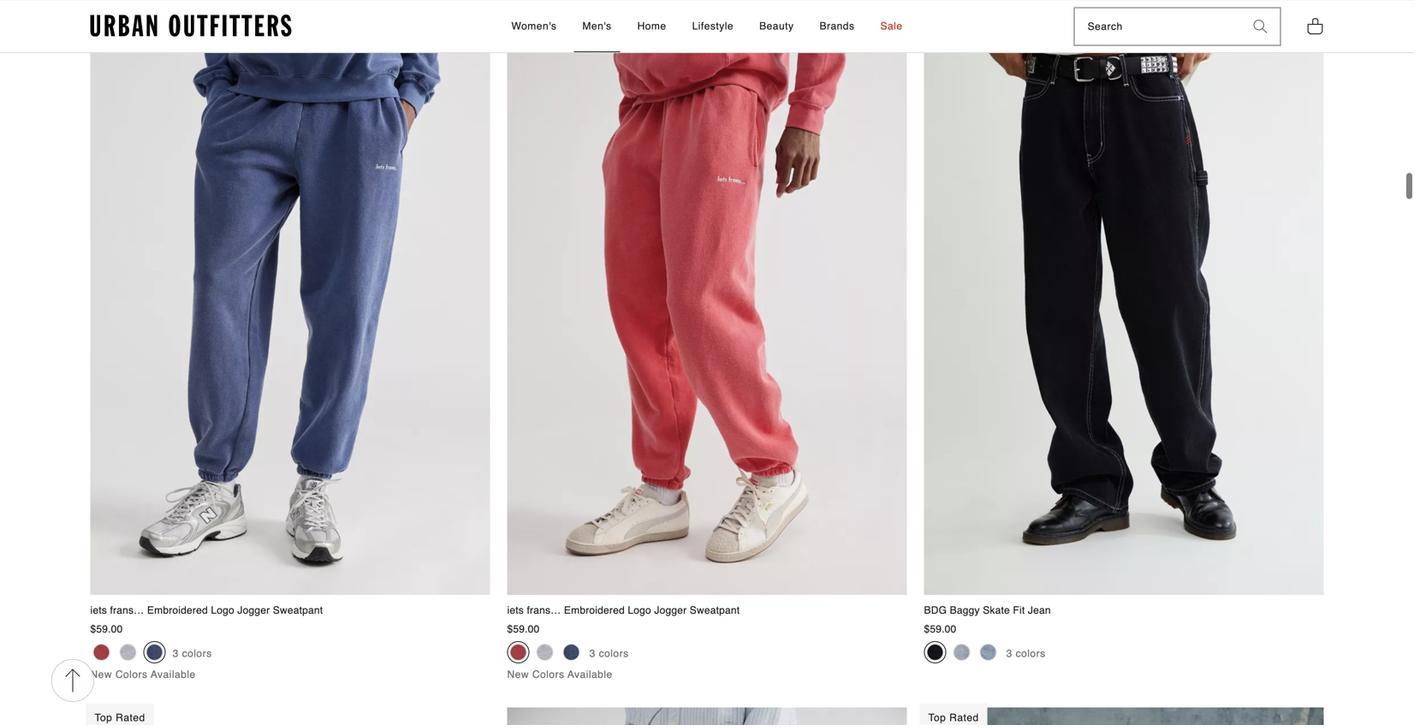Task type: vqa. For each thing, say whether or not it's contained in the screenshot.
SHOP NOW link
no



Task type: describe. For each thing, give the bounding box(es) containing it.
3 colors for navy icon
[[173, 648, 212, 660]]

skate
[[983, 605, 1010, 617]]

vintage denim medium image
[[980, 644, 997, 661]]

Search text field
[[1075, 8, 1241, 45]]

sale link
[[872, 1, 912, 52]]

navy image
[[146, 644, 163, 661]]

bdg baggy skate fit jean image
[[924, 0, 1324, 595]]

beauty link
[[751, 1, 803, 52]]

$59.00 for grey image
[[90, 623, 123, 635]]

baggy
[[950, 605, 980, 617]]

colors for grey icon
[[533, 669, 565, 681]]

3 colors for vintage denim medium image
[[1007, 648, 1046, 660]]

brands
[[820, 20, 855, 32]]

jogger for navy icon
[[238, 605, 270, 617]]

search image
[[1254, 20, 1268, 34]]

top rated for standard cloth liam crinkle shirt image
[[929, 712, 979, 724]]

2 top rated link from the left
[[920, 704, 1324, 725]]

standard cloth reverse terry foundation sweatpant image
[[507, 708, 907, 725]]

sweatpant for navy image
[[690, 605, 740, 617]]

lifestyle link
[[684, 1, 743, 52]]

$59.00 for grey icon
[[507, 623, 540, 635]]

men's link
[[574, 1, 621, 52]]

3 for vintage denim medium image
[[1007, 648, 1013, 660]]

embroidered for navy image
[[564, 605, 625, 617]]

available for navy icon
[[151, 669, 196, 681]]

logo for navy image
[[628, 605, 652, 617]]

new colors available for navy icon
[[90, 669, 196, 681]]

new balance 9060 sneaker image
[[90, 708, 490, 725]]

jean
[[1028, 605, 1051, 617]]

new colors available for navy image
[[507, 669, 613, 681]]

fit
[[1013, 605, 1025, 617]]

top for standard cloth liam crinkle shirt image
[[929, 712, 947, 724]]

colors for navy icon
[[182, 648, 212, 660]]

3 colors for navy image
[[590, 648, 629, 660]]

bdg baggy skate fit jean link
[[924, 0, 1324, 618]]

available for navy image
[[568, 669, 613, 681]]



Task type: locate. For each thing, give the bounding box(es) containing it.
sweatpant
[[273, 605, 323, 617], [690, 605, 740, 617]]

beauty
[[760, 20, 794, 32]]

embroidered up navy icon
[[147, 605, 208, 617]]

red image
[[93, 644, 110, 661], [510, 644, 527, 661]]

colors right vintage denim medium image
[[1016, 648, 1046, 660]]

frans… up grey image
[[110, 605, 144, 617]]

1 horizontal spatial iets frans… embroidered logo jogger sweatpant
[[507, 605, 740, 617]]

new for grey icon
[[507, 669, 529, 681]]

3 3 from the left
[[1007, 648, 1013, 660]]

1 frans… from the left
[[110, 605, 144, 617]]

frans…
[[110, 605, 144, 617], [527, 605, 561, 617]]

2 frans… from the left
[[527, 605, 561, 617]]

new
[[90, 669, 112, 681], [507, 669, 529, 681]]

top rated for new balance 9060 sneaker image
[[95, 712, 145, 724]]

iets frans… embroidered logo jogger sweatpant image for navy icon
[[90, 0, 490, 595]]

3 colors right navy image
[[590, 648, 629, 660]]

0 horizontal spatial embroidered
[[147, 605, 208, 617]]

1 available from the left
[[151, 669, 196, 681]]

2 colors from the left
[[599, 648, 629, 660]]

2 horizontal spatial colors
[[1016, 648, 1046, 660]]

top rated
[[95, 0, 145, 12], [512, 0, 562, 12], [95, 712, 145, 724], [929, 712, 979, 724]]

1 horizontal spatial logo
[[628, 605, 652, 617]]

available down navy icon
[[151, 669, 196, 681]]

0 horizontal spatial original price: $59.00 element
[[90, 623, 123, 635]]

iets
[[90, 605, 107, 617], [507, 605, 524, 617]]

new colors available down navy icon
[[90, 669, 196, 681]]

iets frans… embroidered logo jogger sweatpant up navy image
[[507, 605, 740, 617]]

rated for iets frans… embroidered logo jogger sweatpant related to navy image
[[533, 0, 562, 12]]

2 original price: $59.00 element from the left
[[507, 623, 540, 635]]

2 $59.00 from the left
[[507, 623, 540, 635]]

0 horizontal spatial colors
[[115, 669, 148, 681]]

rated up urban outfitters image
[[116, 0, 145, 12]]

2 horizontal spatial 3
[[1007, 648, 1013, 660]]

0 horizontal spatial top rated link
[[86, 704, 490, 725]]

navy image
[[563, 644, 580, 661]]

red image for grey image
[[93, 644, 110, 661]]

rated up women's
[[533, 0, 562, 12]]

0 horizontal spatial new
[[90, 669, 112, 681]]

top rated down grey image
[[95, 712, 145, 724]]

home link
[[629, 1, 675, 52]]

red image for grey icon
[[510, 644, 527, 661]]

top for iets frans… embroidered logo jogger sweatpant related to navy image
[[512, 0, 530, 12]]

0 horizontal spatial 3
[[173, 648, 179, 660]]

1 horizontal spatial top rated link
[[920, 704, 1324, 725]]

new for grey image
[[90, 669, 112, 681]]

colors for grey image
[[115, 669, 148, 681]]

2 new from the left
[[507, 669, 529, 681]]

women's link
[[503, 1, 566, 52]]

original price: $59.00 element up grey icon
[[507, 623, 540, 635]]

iets frans… embroidered logo jogger sweatpant image for navy image
[[507, 0, 907, 595]]

1 horizontal spatial new
[[507, 669, 529, 681]]

home
[[638, 20, 667, 32]]

3 colors right navy icon
[[173, 648, 212, 660]]

2 3 colors from the left
[[590, 648, 629, 660]]

1 3 from the left
[[173, 648, 179, 660]]

red image left grey image
[[93, 644, 110, 661]]

iets frans… embroidered logo jogger sweatpant for navy icon
[[90, 605, 323, 617]]

rated
[[116, 0, 145, 12], [533, 0, 562, 12], [116, 712, 145, 724], [950, 712, 979, 724]]

colors right navy image
[[599, 648, 629, 660]]

frans… for grey image original price: $59.00 element
[[110, 605, 144, 617]]

urban outfitters image
[[90, 15, 292, 37]]

1 horizontal spatial original price: $59.00 element
[[507, 623, 540, 635]]

0 horizontal spatial $59.00
[[90, 623, 123, 635]]

2 iets frans… embroidered logo jogger sweatpant from the left
[[507, 605, 740, 617]]

0 horizontal spatial colors
[[182, 648, 212, 660]]

colors down grey image
[[115, 669, 148, 681]]

embroidered
[[147, 605, 208, 617], [564, 605, 625, 617]]

0 horizontal spatial logo
[[211, 605, 235, 617]]

1 logo from the left
[[211, 605, 235, 617]]

rated down grey image
[[116, 712, 145, 724]]

available
[[151, 669, 196, 681], [568, 669, 613, 681]]

top rated down the indigo image
[[929, 712, 979, 724]]

top
[[95, 0, 112, 12], [512, 0, 530, 12], [95, 712, 112, 724], [929, 712, 947, 724]]

new colors available down navy image
[[507, 669, 613, 681]]

1 embroidered from the left
[[147, 605, 208, 617]]

available down navy image
[[568, 669, 613, 681]]

1 horizontal spatial frans…
[[527, 605, 561, 617]]

1 colors from the left
[[182, 648, 212, 660]]

original price: $59.00 element down "bdg"
[[924, 623, 957, 635]]

top rated link
[[86, 704, 490, 725], [920, 704, 1324, 725]]

top for new balance 9060 sneaker image
[[95, 712, 112, 724]]

3 for navy icon
[[173, 648, 179, 660]]

new colors available
[[90, 669, 196, 681], [507, 669, 613, 681]]

2 new colors available from the left
[[507, 669, 613, 681]]

2 red image from the left
[[510, 644, 527, 661]]

charcoal image
[[927, 644, 944, 661]]

3 3 colors from the left
[[1007, 648, 1046, 660]]

2 embroidered from the left
[[564, 605, 625, 617]]

colors for navy image
[[599, 648, 629, 660]]

2 sweatpant from the left
[[690, 605, 740, 617]]

top rated up urban outfitters image
[[95, 0, 145, 12]]

1 horizontal spatial new colors available
[[507, 669, 613, 681]]

colors for vintage denim medium image
[[1016, 648, 1046, 660]]

1 colors from the left
[[115, 669, 148, 681]]

rated down the indigo image
[[950, 712, 979, 724]]

2 horizontal spatial $59.00
[[924, 623, 957, 635]]

bdg
[[924, 605, 947, 617]]

1 horizontal spatial colors
[[533, 669, 565, 681]]

$59.00 for the indigo image
[[924, 623, 957, 635]]

embroidered for navy icon
[[147, 605, 208, 617]]

1 top rated link from the left
[[86, 704, 490, 725]]

rated for iets frans… embroidered logo jogger sweatpant associated with navy icon
[[116, 0, 145, 12]]

original price: $59.00 element for grey image
[[90, 623, 123, 635]]

colors right navy icon
[[182, 648, 212, 660]]

brands link
[[811, 1, 864, 52]]

3 right vintage denim medium image
[[1007, 648, 1013, 660]]

3 original price: $59.00 element from the left
[[924, 623, 957, 635]]

1 red image from the left
[[93, 644, 110, 661]]

2 colors from the left
[[533, 669, 565, 681]]

logo
[[211, 605, 235, 617], [628, 605, 652, 617]]

1 horizontal spatial available
[[568, 669, 613, 681]]

3 colors right vintage denim medium image
[[1007, 648, 1046, 660]]

iets frans… embroidered logo jogger sweatpant for navy image
[[507, 605, 740, 617]]

0 horizontal spatial new colors available
[[90, 669, 196, 681]]

main navigation element
[[357, 1, 1057, 52]]

sale
[[881, 20, 903, 32]]

3 right navy image
[[590, 648, 596, 660]]

$59.00 up grey image
[[90, 623, 123, 635]]

top rated for iets frans… embroidered logo jogger sweatpant related to navy image
[[512, 0, 562, 12]]

1 horizontal spatial 3 colors
[[590, 648, 629, 660]]

3
[[173, 648, 179, 660], [590, 648, 596, 660], [1007, 648, 1013, 660]]

2 available from the left
[[568, 669, 613, 681]]

1 horizontal spatial red image
[[510, 644, 527, 661]]

original price: $59.00 element for grey icon
[[507, 623, 540, 635]]

0 horizontal spatial red image
[[93, 644, 110, 661]]

3 colors
[[173, 648, 212, 660], [590, 648, 629, 660], [1007, 648, 1046, 660]]

logo for navy icon
[[211, 605, 235, 617]]

0 horizontal spatial jogger
[[238, 605, 270, 617]]

jogger
[[238, 605, 270, 617], [655, 605, 687, 617]]

3 $59.00 from the left
[[924, 623, 957, 635]]

$59.00 down "bdg"
[[924, 623, 957, 635]]

1 horizontal spatial embroidered
[[564, 605, 625, 617]]

0 horizontal spatial sweatpant
[[273, 605, 323, 617]]

2 logo from the left
[[628, 605, 652, 617]]

grey image
[[119, 644, 137, 661]]

rated for standard cloth liam crinkle shirt image
[[950, 712, 979, 724]]

1 jogger from the left
[[238, 605, 270, 617]]

1 new colors available from the left
[[90, 669, 196, 681]]

1 $59.00 from the left
[[90, 623, 123, 635]]

bdg baggy skate fit jean
[[924, 605, 1051, 617]]

1 original price: $59.00 element from the left
[[90, 623, 123, 635]]

1 new from the left
[[90, 669, 112, 681]]

grey image
[[537, 644, 554, 661]]

2 horizontal spatial original price: $59.00 element
[[924, 623, 957, 635]]

my shopping bag image
[[1307, 16, 1324, 35]]

original price: $59.00 element for the indigo image
[[924, 623, 957, 635]]

1 horizontal spatial $59.00
[[507, 623, 540, 635]]

1 iets frans… embroidered logo jogger sweatpant from the left
[[90, 605, 323, 617]]

jogger for navy image
[[655, 605, 687, 617]]

colors
[[115, 669, 148, 681], [533, 669, 565, 681]]

2 3 from the left
[[590, 648, 596, 660]]

colors down grey icon
[[533, 669, 565, 681]]

men's
[[583, 20, 612, 32]]

1 sweatpant from the left
[[273, 605, 323, 617]]

original price: $59.00 element up grey image
[[90, 623, 123, 635]]

0 horizontal spatial iets frans… embroidered logo jogger sweatpant image
[[90, 0, 490, 595]]

iets for grey image original price: $59.00 element
[[90, 605, 107, 617]]

$59.00
[[90, 623, 123, 635], [507, 623, 540, 635], [924, 623, 957, 635]]

indigo image
[[954, 644, 971, 661]]

original price: $59.00 element
[[90, 623, 123, 635], [507, 623, 540, 635], [924, 623, 957, 635]]

0 horizontal spatial available
[[151, 669, 196, 681]]

sweatpant for navy icon
[[273, 605, 323, 617]]

iets frans… embroidered logo jogger sweatpant
[[90, 605, 323, 617], [507, 605, 740, 617]]

red image left grey icon
[[510, 644, 527, 661]]

lifestyle
[[692, 20, 734, 32]]

2 iets frans… embroidered logo jogger sweatpant image from the left
[[507, 0, 907, 595]]

1 horizontal spatial 3
[[590, 648, 596, 660]]

3 right navy icon
[[173, 648, 179, 660]]

1 horizontal spatial iets
[[507, 605, 524, 617]]

1 3 colors from the left
[[173, 648, 212, 660]]

$59.00 up grey icon
[[507, 623, 540, 635]]

top for iets frans… embroidered logo jogger sweatpant associated with navy icon
[[95, 0, 112, 12]]

2 jogger from the left
[[655, 605, 687, 617]]

3 colors from the left
[[1016, 648, 1046, 660]]

iets frans… embroidered logo jogger sweatpant up navy icon
[[90, 605, 323, 617]]

colors
[[182, 648, 212, 660], [599, 648, 629, 660], [1016, 648, 1046, 660]]

0 horizontal spatial iets frans… embroidered logo jogger sweatpant
[[90, 605, 323, 617]]

0 horizontal spatial iets
[[90, 605, 107, 617]]

1 iets frans… embroidered logo jogger sweatpant image from the left
[[90, 0, 490, 595]]

frans… up grey icon
[[527, 605, 561, 617]]

3 for navy image
[[590, 648, 596, 660]]

2 horizontal spatial 3 colors
[[1007, 648, 1046, 660]]

top rated up women's
[[512, 0, 562, 12]]

iets for grey icon original price: $59.00 element
[[507, 605, 524, 617]]

women's
[[512, 20, 557, 32]]

0 horizontal spatial 3 colors
[[173, 648, 212, 660]]

2 iets from the left
[[507, 605, 524, 617]]

1 horizontal spatial iets frans… embroidered logo jogger sweatpant image
[[507, 0, 907, 595]]

top rated for iets frans… embroidered logo jogger sweatpant associated with navy icon
[[95, 0, 145, 12]]

frans… for grey icon original price: $59.00 element
[[527, 605, 561, 617]]

standard cloth liam crinkle shirt image
[[924, 708, 1324, 725]]

iets frans… embroidered logo jogger sweatpant image
[[90, 0, 490, 595], [507, 0, 907, 595]]

rated for new balance 9060 sneaker image
[[116, 712, 145, 724]]

1 horizontal spatial jogger
[[655, 605, 687, 617]]

0 horizontal spatial frans…
[[110, 605, 144, 617]]

1 iets from the left
[[90, 605, 107, 617]]

None search field
[[1075, 8, 1241, 45]]

1 horizontal spatial colors
[[599, 648, 629, 660]]

embroidered up navy image
[[564, 605, 625, 617]]

1 horizontal spatial sweatpant
[[690, 605, 740, 617]]



